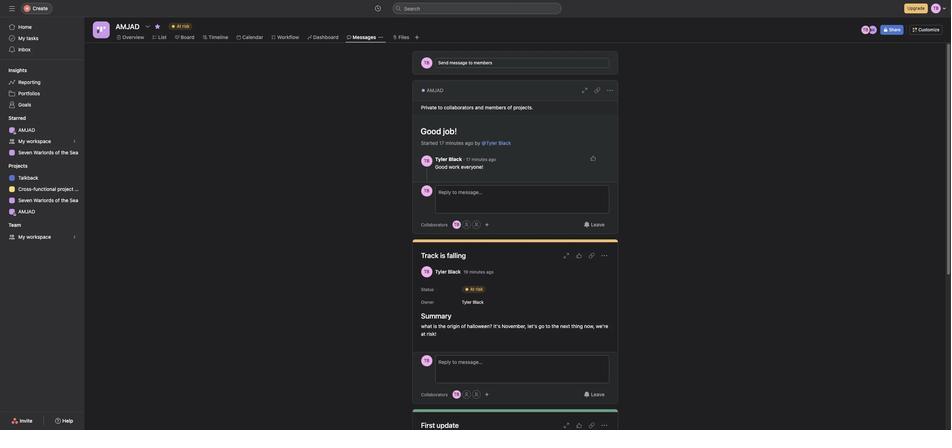 Task type: describe. For each thing, give the bounding box(es) containing it.
show options image
[[145, 24, 151, 29]]

seven warlords of the sea link for talkback
[[4, 195, 80, 206]]

copy link image
[[589, 253, 595, 259]]

the left next
[[552, 323, 559, 329]]

insights button
[[0, 67, 27, 74]]

more actions image
[[608, 88, 613, 93]]

leave button for add or remove collaborators icon at the right bottom
[[580, 389, 610, 401]]

update
[[437, 422, 459, 430]]

board
[[181, 34, 195, 40]]

warlords for talkback
[[34, 197, 54, 203]]

functional
[[34, 186, 56, 192]]

help
[[62, 418, 73, 424]]

leave for leave button for add or remove collaborators image on the bottom of page
[[592, 222, 605, 228]]

tyler for 19
[[435, 269, 447, 275]]

cross-functional project plan link
[[4, 184, 84, 195]]

Conversation Name text field
[[416, 123, 610, 139]]

minutes inside 'tyler black · 17 minutes ago'
[[472, 157, 488, 162]]

send message to members
[[439, 60, 493, 65]]

to inside the summary what is the origin of halloween? it's november, let's go to the next thing now, we're at risk!
[[546, 323, 551, 329]]

list link
[[153, 33, 167, 41]]

invite
[[20, 418, 32, 424]]

dashboard link
[[308, 33, 339, 41]]

dashboard
[[313, 34, 339, 40]]

work
[[449, 164, 460, 170]]

timeline link
[[203, 33, 228, 41]]

add tab image
[[415, 34, 420, 40]]

workflow link
[[272, 33, 299, 41]]

of inside starred element
[[55, 150, 60, 156]]

sea for amjad
[[70, 150, 78, 156]]

·
[[464, 156, 465, 162]]

seven warlords of the sea for talkback
[[18, 197, 78, 203]]

now,
[[585, 323, 595, 329]]

falling
[[447, 252, 466, 260]]

workflow
[[277, 34, 299, 40]]

and
[[475, 105, 484, 110]]

1 horizontal spatial 0 likes. click to like this task image
[[591, 156, 596, 161]]

first
[[421, 422, 435, 430]]

minutes inside tyler black 19 minutes ago
[[470, 269, 486, 275]]

full screen image for track is falling
[[564, 253, 570, 259]]

black for tyler black 19 minutes ago
[[448, 269, 461, 275]]

customize button
[[910, 25, 943, 35]]

the inside projects element
[[61, 197, 68, 203]]

tyler black
[[462, 300, 484, 305]]

good work everyone!
[[435, 164, 484, 170]]

19
[[464, 269, 469, 275]]

it's
[[494, 323, 501, 329]]

1 vertical spatial members
[[485, 105, 507, 110]]

0 vertical spatial copy link image
[[595, 88, 601, 93]]

thing
[[572, 323, 583, 329]]

insights element
[[0, 64, 84, 112]]

private
[[421, 105, 437, 110]]

workspace for see details, my workspace image in the 'teams' element
[[27, 234, 51, 240]]

leave button for add or remove collaborators image on the bottom of page
[[580, 219, 610, 231]]

teams element
[[0, 219, 84, 244]]

see details, my workspace image inside 'teams' element
[[72, 235, 77, 239]]

calendar link
[[237, 33, 263, 41]]

2 tyler black link from the top
[[435, 269, 461, 275]]

share
[[890, 27, 901, 32]]

at inside popup button
[[177, 24, 181, 29]]

customize
[[919, 27, 940, 32]]

files link
[[393, 33, 410, 41]]

reporting
[[18, 79, 41, 85]]

message
[[450, 60, 468, 65]]

of inside projects element
[[55, 197, 60, 203]]

inbox link
[[4, 44, 80, 55]]

0 vertical spatial amjad
[[427, 87, 444, 93]]

leave for leave button related to add or remove collaborators icon at the right bottom
[[592, 392, 605, 398]]

starred
[[8, 115, 26, 121]]

seven warlords of the sea link for amjad
[[4, 147, 80, 158]]

at
[[421, 331, 426, 337]]

ago inside 'tyler black · 17 minutes ago'
[[489, 157, 496, 162]]

1 horizontal spatial at risk
[[471, 287, 483, 292]]

talkback
[[18, 175, 38, 181]]

status
[[421, 287, 434, 292]]

everyone!
[[461, 164, 484, 170]]

0 vertical spatial is
[[441, 252, 446, 260]]

more actions image for first update
[[602, 423, 608, 429]]

board link
[[175, 33, 195, 41]]

sea for talkback
[[70, 197, 78, 203]]

overview
[[122, 34, 144, 40]]

to inside 'button'
[[469, 60, 473, 65]]

see details, my workspace image inside starred element
[[72, 139, 77, 144]]

projects button
[[0, 163, 28, 170]]

messages
[[353, 34, 376, 40]]

seven warlords of the sea for amjad
[[18, 150, 78, 156]]

of left projects.
[[508, 105, 512, 110]]

members inside 'button'
[[474, 60, 493, 65]]

goals link
[[4, 99, 80, 110]]

Search tasks, projects, and more text field
[[393, 3, 562, 14]]

started 17 minutes ago by @tyler black
[[421, 140, 511, 146]]

my workspace for my workspace link within the starred element
[[18, 138, 51, 144]]

project
[[57, 186, 73, 192]]

workspace for see details, my workspace image inside starred element
[[27, 138, 51, 144]]

tab actions image
[[379, 35, 383, 39]]

list
[[158, 34, 167, 40]]

origin
[[447, 323, 460, 329]]

files
[[399, 34, 410, 40]]

hide sidebar image
[[9, 6, 15, 11]]

add or remove collaborators image
[[485, 223, 489, 227]]

by
[[475, 140, 481, 146]]

0 likes. click to like this task image
[[577, 253, 582, 259]]

my for my workspace link within the starred element
[[18, 138, 25, 144]]

home link
[[4, 21, 80, 33]]

tyler black 19 minutes ago
[[435, 269, 494, 275]]

goals
[[18, 102, 31, 108]]

tyler for ·
[[435, 156, 448, 162]]

team
[[8, 222, 21, 228]]

team button
[[0, 222, 21, 229]]

help button
[[51, 415, 78, 428]]

1 tyler black link from the top
[[435, 156, 462, 162]]

my workspace link for see details, my workspace image in the 'teams' element
[[4, 232, 80, 243]]



Task type: vqa. For each thing, say whether or not it's contained in the screenshot.
Notifications Yet.
no



Task type: locate. For each thing, give the bounding box(es) containing it.
of down cross-functional project plan
[[55, 197, 60, 203]]

0 vertical spatial at
[[177, 24, 181, 29]]

home
[[18, 24, 32, 30]]

send message to members button
[[435, 58, 610, 68]]

my inside starred element
[[18, 138, 25, 144]]

0 vertical spatial risk
[[182, 24, 190, 29]]

1 vertical spatial at risk
[[471, 287, 483, 292]]

risk inside popup button
[[182, 24, 190, 29]]

leave
[[592, 222, 605, 228], [592, 392, 605, 398]]

2 vertical spatial amjad
[[18, 209, 35, 215]]

collaborators for add or remove collaborators image on the bottom of page
[[421, 222, 448, 228]]

to right the go
[[546, 323, 551, 329]]

0 vertical spatial seven warlords of the sea
[[18, 150, 78, 156]]

of up talkback link
[[55, 150, 60, 156]]

2 my workspace link from the top
[[4, 232, 80, 243]]

black up work
[[449, 156, 462, 162]]

minutes up ·
[[446, 140, 464, 146]]

1 see details, my workspace image from the top
[[72, 139, 77, 144]]

collaborators up track
[[421, 222, 448, 228]]

1 seven warlords of the sea from the top
[[18, 150, 78, 156]]

0 vertical spatial full screen image
[[564, 253, 570, 259]]

reporting link
[[4, 77, 80, 88]]

tb button
[[421, 156, 433, 167], [421, 185, 433, 197], [453, 221, 461, 229], [421, 355, 433, 367], [453, 391, 461, 399]]

at risk inside popup button
[[177, 24, 190, 29]]

at
[[177, 24, 181, 29], [471, 287, 475, 292]]

starred button
[[0, 115, 26, 122]]

2 horizontal spatial to
[[546, 323, 551, 329]]

1 horizontal spatial is
[[441, 252, 446, 260]]

2 warlords from the top
[[34, 197, 54, 203]]

2 vertical spatial amjad link
[[4, 206, 80, 217]]

2 seven warlords of the sea link from the top
[[4, 195, 80, 206]]

None text field
[[114, 20, 141, 33]]

talkback link
[[4, 172, 80, 184]]

1 vertical spatial full screen image
[[564, 423, 570, 429]]

collaborators for add or remove collaborators icon at the right bottom
[[421, 392, 448, 397]]

my workspace link down 'starred'
[[4, 136, 80, 147]]

1 vertical spatial minutes
[[472, 157, 488, 162]]

upgrade button
[[905, 4, 929, 13]]

2 my from the top
[[18, 138, 25, 144]]

to right private
[[438, 105, 443, 110]]

seven for talkback
[[18, 197, 32, 203]]

0 vertical spatial leave button
[[580, 219, 610, 231]]

1 vertical spatial ago
[[489, 157, 496, 162]]

cross-functional project plan
[[18, 186, 84, 192]]

2 full screen image from the top
[[564, 423, 570, 429]]

ago down the @tyler
[[489, 157, 496, 162]]

full screen image
[[564, 253, 570, 259], [564, 423, 570, 429]]

1 vertical spatial workspace
[[27, 234, 51, 240]]

my workspace link inside starred element
[[4, 136, 80, 147]]

1 seven from the top
[[18, 150, 32, 156]]

1 more actions image from the top
[[602, 253, 608, 259]]

2 collaborators from the top
[[421, 392, 448, 397]]

2 more actions image from the top
[[602, 423, 608, 429]]

to
[[469, 60, 473, 65], [438, 105, 443, 110], [546, 323, 551, 329]]

1 horizontal spatial 17
[[466, 157, 471, 162]]

0 vertical spatial ago
[[465, 140, 474, 146]]

at risk up board link
[[177, 24, 190, 29]]

1 horizontal spatial to
[[469, 60, 473, 65]]

upgrade
[[908, 6, 926, 11]]

1 leave from the top
[[592, 222, 605, 228]]

full screen image for first update
[[564, 423, 570, 429]]

black down good job! text field
[[499, 140, 511, 146]]

amjad link inside projects element
[[4, 206, 80, 217]]

0 horizontal spatial at risk
[[177, 24, 190, 29]]

at up tyler black on the bottom of page
[[471, 287, 475, 292]]

tyler black link down track is falling
[[435, 269, 461, 275]]

amjad link inside starred element
[[4, 125, 80, 136]]

ago inside tyler black 19 minutes ago
[[487, 269, 494, 275]]

1 vertical spatial warlords
[[34, 197, 54, 203]]

seven warlords of the sea inside starred element
[[18, 150, 78, 156]]

starred element
[[0, 112, 84, 160]]

the
[[61, 150, 68, 156], [61, 197, 68, 203], [439, 323, 446, 329], [552, 323, 559, 329]]

0 vertical spatial to
[[469, 60, 473, 65]]

tyler up the halloween?
[[462, 300, 472, 305]]

board image
[[97, 26, 106, 34]]

0 vertical spatial collaborators
[[421, 222, 448, 228]]

tyler black link up work
[[435, 156, 462, 162]]

sea inside projects element
[[70, 197, 78, 203]]

risk up tyler black on the bottom of page
[[476, 287, 483, 292]]

0 likes. click to like this task image
[[591, 156, 596, 161], [577, 423, 582, 429]]

0 vertical spatial seven
[[18, 150, 32, 156]]

0 vertical spatial at risk
[[177, 24, 190, 29]]

owner
[[421, 300, 434, 305]]

0 vertical spatial members
[[474, 60, 493, 65]]

ago left the 'by'
[[465, 140, 474, 146]]

send
[[439, 60, 449, 65]]

0 vertical spatial my workspace link
[[4, 136, 80, 147]]

started
[[421, 140, 438, 146]]

1 vertical spatial leave
[[592, 392, 605, 398]]

members right and
[[485, 105, 507, 110]]

my down 'starred'
[[18, 138, 25, 144]]

more actions image for track is falling
[[602, 253, 608, 259]]

what
[[421, 323, 432, 329]]

1 horizontal spatial risk
[[476, 287, 483, 292]]

0 vertical spatial 0 likes. click to like this task image
[[591, 156, 596, 161]]

0 vertical spatial seven warlords of the sea link
[[4, 147, 80, 158]]

is inside the summary what is the origin of halloween? it's november, let's go to the next thing now, we're at risk!
[[434, 323, 437, 329]]

the left origin
[[439, 323, 446, 329]]

the down project
[[61, 197, 68, 203]]

collaborators
[[421, 222, 448, 228], [421, 392, 448, 397]]

create
[[33, 5, 48, 11]]

seven warlords of the sea link down functional
[[4, 195, 80, 206]]

my workspace link inside 'teams' element
[[4, 232, 80, 243]]

17 right started
[[440, 140, 445, 146]]

1 vertical spatial 17
[[466, 157, 471, 162]]

0 horizontal spatial 17
[[440, 140, 445, 146]]

is
[[441, 252, 446, 260], [434, 323, 437, 329]]

minutes up everyone!
[[472, 157, 488, 162]]

to right message
[[469, 60, 473, 65]]

1 vertical spatial risk
[[476, 287, 483, 292]]

0 vertical spatial my
[[18, 35, 25, 41]]

amjad
[[427, 87, 444, 93], [18, 127, 35, 133], [18, 209, 35, 215]]

sea inside starred element
[[70, 150, 78, 156]]

my workspace down 'starred'
[[18, 138, 51, 144]]

seven warlords of the sea inside projects element
[[18, 197, 78, 203]]

my
[[18, 35, 25, 41], [18, 138, 25, 144], [18, 234, 25, 240]]

0 vertical spatial workspace
[[27, 138, 51, 144]]

amjad link down "goals" link
[[4, 125, 80, 136]]

at up board link
[[177, 24, 181, 29]]

1 seven warlords of the sea link from the top
[[4, 147, 80, 158]]

1 vertical spatial my workspace link
[[4, 232, 80, 243]]

workspace inside starred element
[[27, 138, 51, 144]]

17
[[440, 140, 445, 146], [466, 157, 471, 162]]

0 vertical spatial minutes
[[446, 140, 464, 146]]

summary
[[421, 312, 452, 320]]

my workspace link for see details, my workspace image inside starred element
[[4, 136, 80, 147]]

invite button
[[7, 415, 37, 428]]

warlords inside projects element
[[34, 197, 54, 203]]

track is falling link
[[421, 252, 466, 260]]

sea
[[70, 150, 78, 156], [70, 197, 78, 203]]

more actions image
[[602, 253, 608, 259], [602, 423, 608, 429]]

add or remove collaborators image
[[485, 393, 489, 397]]

17 inside 'tyler black · 17 minutes ago'
[[466, 157, 471, 162]]

0 vertical spatial 17
[[440, 140, 445, 146]]

remove from starred image
[[155, 24, 160, 29]]

1 vertical spatial amjad link
[[4, 125, 80, 136]]

black for tyler black · 17 minutes ago
[[449, 156, 462, 162]]

black
[[499, 140, 511, 146], [449, 156, 462, 162], [448, 269, 461, 275], [473, 300, 484, 305]]

1 vertical spatial 0 likes. click to like this task image
[[577, 423, 582, 429]]

is right track
[[441, 252, 446, 260]]

copy link image
[[595, 88, 601, 93], [589, 423, 595, 429]]

0 vertical spatial warlords
[[34, 150, 54, 156]]

let's
[[528, 323, 538, 329]]

1 vertical spatial my workspace
[[18, 234, 51, 240]]

first update
[[421, 422, 459, 430]]

timeline
[[209, 34, 228, 40]]

1 my workspace link from the top
[[4, 136, 80, 147]]

2 seven warlords of the sea from the top
[[18, 197, 78, 203]]

2 my workspace from the top
[[18, 234, 51, 240]]

messages link
[[347, 33, 376, 41]]

0 vertical spatial amjad link
[[421, 87, 444, 94]]

seven inside projects element
[[18, 197, 32, 203]]

tasks
[[27, 35, 38, 41]]

black for tyler black
[[473, 300, 484, 305]]

halloween?
[[467, 323, 493, 329]]

insights
[[8, 67, 27, 73]]

summary what is the origin of halloween? it's november, let's go to the next thing now, we're at risk!
[[421, 312, 610, 337]]

private to collaborators and members of projects.
[[421, 105, 534, 110]]

warlords up talkback link
[[34, 150, 54, 156]]

ex
[[871, 27, 876, 32]]

cross-
[[18, 186, 34, 192]]

collaborators up first update link
[[421, 392, 448, 397]]

amjad up team
[[18, 209, 35, 215]]

0 vertical spatial tyler
[[435, 156, 448, 162]]

1 full screen image from the top
[[564, 253, 570, 259]]

0 horizontal spatial 0 likes. click to like this task image
[[577, 423, 582, 429]]

my for my workspace link within the 'teams' element
[[18, 234, 25, 240]]

1 vertical spatial tyler
[[435, 269, 447, 275]]

workspace inside 'teams' element
[[27, 234, 51, 240]]

ago right 19
[[487, 269, 494, 275]]

1 vertical spatial seven
[[18, 197, 32, 203]]

0 vertical spatial sea
[[70, 150, 78, 156]]

of inside the summary what is the origin of halloween? it's november, let's go to the next thing now, we're at risk!
[[462, 323, 466, 329]]

projects.
[[514, 105, 534, 110]]

1 workspace from the top
[[27, 138, 51, 144]]

my workspace down team
[[18, 234, 51, 240]]

1 vertical spatial tyler black link
[[435, 269, 461, 275]]

seven
[[18, 150, 32, 156], [18, 197, 32, 203]]

0 vertical spatial tyler black link
[[435, 156, 462, 162]]

track is falling
[[421, 252, 466, 260]]

0 vertical spatial my workspace
[[18, 138, 51, 144]]

good
[[435, 164, 448, 170]]

global element
[[0, 17, 84, 59]]

2 see details, my workspace image from the top
[[72, 235, 77, 239]]

tyler up good
[[435, 156, 448, 162]]

seven warlords of the sea link up talkback link
[[4, 147, 80, 158]]

black left 19
[[448, 269, 461, 275]]

2 seven from the top
[[18, 197, 32, 203]]

1 horizontal spatial at
[[471, 287, 475, 292]]

1 vertical spatial amjad
[[18, 127, 35, 133]]

is up risk!
[[434, 323, 437, 329]]

amjad down 'starred'
[[18, 127, 35, 133]]

17 right ·
[[466, 157, 471, 162]]

projects element
[[0, 160, 84, 219]]

2 leave from the top
[[592, 392, 605, 398]]

go
[[539, 323, 545, 329]]

portfolios
[[18, 90, 40, 96]]

see details, my workspace image
[[72, 139, 77, 144], [72, 235, 77, 239]]

projects
[[8, 163, 28, 169]]

1 leave button from the top
[[580, 219, 610, 231]]

@tyler black link
[[482, 140, 511, 146]]

track
[[421, 252, 439, 260]]

my workspace
[[18, 138, 51, 144], [18, 234, 51, 240]]

0 horizontal spatial to
[[438, 105, 443, 110]]

1 vertical spatial leave button
[[580, 389, 610, 401]]

1 collaborators from the top
[[421, 222, 448, 228]]

of
[[508, 105, 512, 110], [55, 150, 60, 156], [55, 197, 60, 203], [462, 323, 466, 329]]

1 vertical spatial copy link image
[[589, 423, 595, 429]]

0 horizontal spatial is
[[434, 323, 437, 329]]

1 vertical spatial at
[[471, 287, 475, 292]]

tyler down track is falling
[[435, 269, 447, 275]]

amjad link up private
[[421, 87, 444, 94]]

risk up the board
[[182, 24, 190, 29]]

@tyler
[[482, 140, 498, 146]]

my workspace link
[[4, 136, 80, 147], [4, 232, 80, 243]]

my down team
[[18, 234, 25, 240]]

the inside starred element
[[61, 150, 68, 156]]

my workspace for my workspace link within the 'teams' element
[[18, 234, 51, 240]]

2 vertical spatial minutes
[[470, 269, 486, 275]]

at risk button
[[165, 21, 196, 31]]

of right origin
[[462, 323, 466, 329]]

my left 'tasks'
[[18, 35, 25, 41]]

1 vertical spatial seven warlords of the sea link
[[4, 195, 80, 206]]

amjad link up 'teams' element
[[4, 206, 80, 217]]

minutes right 19
[[470, 269, 486, 275]]

at risk up tyler black on the bottom of page
[[471, 287, 483, 292]]

risk!
[[427, 331, 437, 337]]

tyler black · 17 minutes ago
[[435, 156, 496, 162]]

create button
[[21, 3, 52, 14]]

2 sea from the top
[[70, 197, 78, 203]]

we're
[[596, 323, 609, 329]]

2 leave button from the top
[[580, 389, 610, 401]]

share button
[[881, 25, 905, 35]]

seven up projects
[[18, 150, 32, 156]]

first update link
[[421, 422, 459, 430]]

leave button
[[580, 219, 610, 231], [580, 389, 610, 401]]

my inside 'teams' element
[[18, 234, 25, 240]]

workspace
[[27, 138, 51, 144], [27, 234, 51, 240]]

amjad inside projects element
[[18, 209, 35, 215]]

my workspace inside starred element
[[18, 138, 51, 144]]

my for my tasks link
[[18, 35, 25, 41]]

2 vertical spatial tyler
[[462, 300, 472, 305]]

seven inside starred element
[[18, 150, 32, 156]]

0 horizontal spatial at
[[177, 24, 181, 29]]

amjad inside starred element
[[18, 127, 35, 133]]

calendar
[[242, 34, 263, 40]]

warlords for amjad
[[34, 150, 54, 156]]

2 vertical spatial to
[[546, 323, 551, 329]]

2 workspace from the top
[[27, 234, 51, 240]]

tyler
[[435, 156, 448, 162], [435, 269, 447, 275], [462, 300, 472, 305]]

1 sea from the top
[[70, 150, 78, 156]]

0 vertical spatial leave
[[592, 222, 605, 228]]

1 vertical spatial see details, my workspace image
[[72, 235, 77, 239]]

3 my from the top
[[18, 234, 25, 240]]

1 vertical spatial seven warlords of the sea
[[18, 197, 78, 203]]

2 vertical spatial ago
[[487, 269, 494, 275]]

the up talkback link
[[61, 150, 68, 156]]

seven for amjad
[[18, 150, 32, 156]]

0 vertical spatial more actions image
[[602, 253, 608, 259]]

seven warlords of the sea link
[[4, 147, 80, 158], [4, 195, 80, 206]]

risk
[[182, 24, 190, 29], [476, 287, 483, 292]]

my tasks link
[[4, 33, 80, 44]]

2 vertical spatial my
[[18, 234, 25, 240]]

plan
[[75, 186, 84, 192]]

1 vertical spatial to
[[438, 105, 443, 110]]

amjad up private
[[427, 87, 444, 93]]

1 vertical spatial more actions image
[[602, 423, 608, 429]]

0 vertical spatial see details, my workspace image
[[72, 139, 77, 144]]

0 horizontal spatial risk
[[182, 24, 190, 29]]

warlords down the 'cross-functional project plan' link
[[34, 197, 54, 203]]

1 my from the top
[[18, 35, 25, 41]]

1 vertical spatial sea
[[70, 197, 78, 203]]

my tasks
[[18, 35, 38, 41]]

1 vertical spatial is
[[434, 323, 437, 329]]

seven warlords of the sea up talkback link
[[18, 150, 78, 156]]

full screen image
[[582, 88, 588, 93]]

black up the halloween?
[[473, 300, 484, 305]]

1 vertical spatial my
[[18, 138, 25, 144]]

my workspace link down team
[[4, 232, 80, 243]]

seven warlords of the sea down cross-functional project plan
[[18, 197, 78, 203]]

1 my workspace from the top
[[18, 138, 51, 144]]

seven warlords of the sea link inside starred element
[[4, 147, 80, 158]]

my inside global element
[[18, 35, 25, 41]]

collaborators
[[444, 105, 474, 110]]

members right message
[[474, 60, 493, 65]]

warlords
[[34, 150, 54, 156], [34, 197, 54, 203]]

history image
[[375, 6, 381, 11]]

tb
[[864, 27, 869, 32], [424, 60, 430, 65], [424, 158, 430, 164], [424, 188, 430, 194], [454, 222, 460, 227], [424, 269, 430, 274], [424, 358, 430, 364], [454, 392, 460, 397]]

seven down cross- at the left top of page
[[18, 197, 32, 203]]

my workspace inside 'teams' element
[[18, 234, 51, 240]]

inbox
[[18, 46, 31, 52]]

1 vertical spatial collaborators
[[421, 392, 448, 397]]

warlords inside starred element
[[34, 150, 54, 156]]

seven warlords of the sea link inside projects element
[[4, 195, 80, 206]]

november,
[[502, 323, 527, 329]]

1 warlords from the top
[[34, 150, 54, 156]]

next
[[561, 323, 571, 329]]



